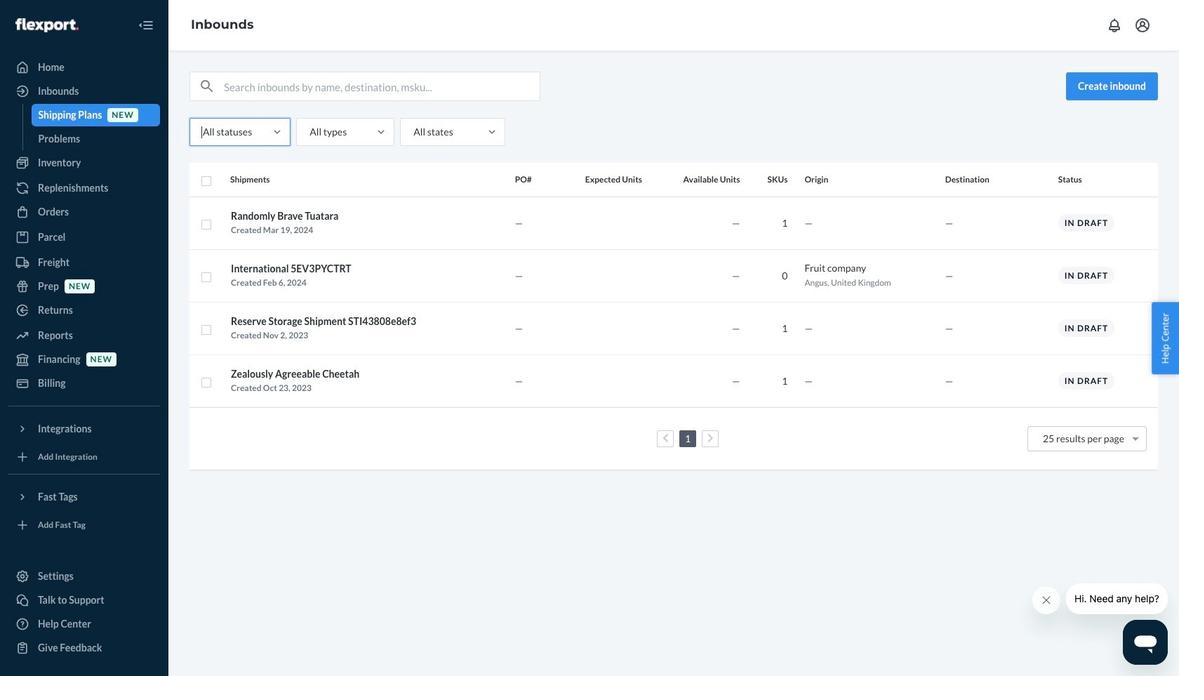 Task type: vqa. For each thing, say whether or not it's contained in the screenshot.
'option'
yes



Task type: locate. For each thing, give the bounding box(es) containing it.
square image
[[201, 219, 212, 231], [201, 272, 212, 283]]

2 vertical spatial square image
[[201, 377, 212, 389]]

1 square image from the top
[[201, 219, 212, 231]]

option
[[1043, 432, 1125, 444]]

0 vertical spatial square image
[[201, 219, 212, 231]]

open notifications image
[[1107, 17, 1123, 34]]

0 vertical spatial square image
[[201, 176, 212, 187]]

square image
[[201, 176, 212, 187], [201, 325, 212, 336], [201, 377, 212, 389]]

close navigation image
[[138, 17, 154, 34]]

chevron left image
[[663, 433, 669, 443]]

1 vertical spatial square image
[[201, 272, 212, 283]]

open account menu image
[[1135, 17, 1151, 34]]

1 vertical spatial square image
[[201, 325, 212, 336]]

3 square image from the top
[[201, 377, 212, 389]]

Search inbounds by name, destination, msku... text field
[[224, 72, 540, 100]]

1 square image from the top
[[201, 176, 212, 187]]

flexport logo image
[[15, 18, 79, 32]]



Task type: describe. For each thing, give the bounding box(es) containing it.
2 square image from the top
[[201, 325, 212, 336]]

2 square image from the top
[[201, 272, 212, 283]]

chevron right image
[[707, 433, 714, 443]]



